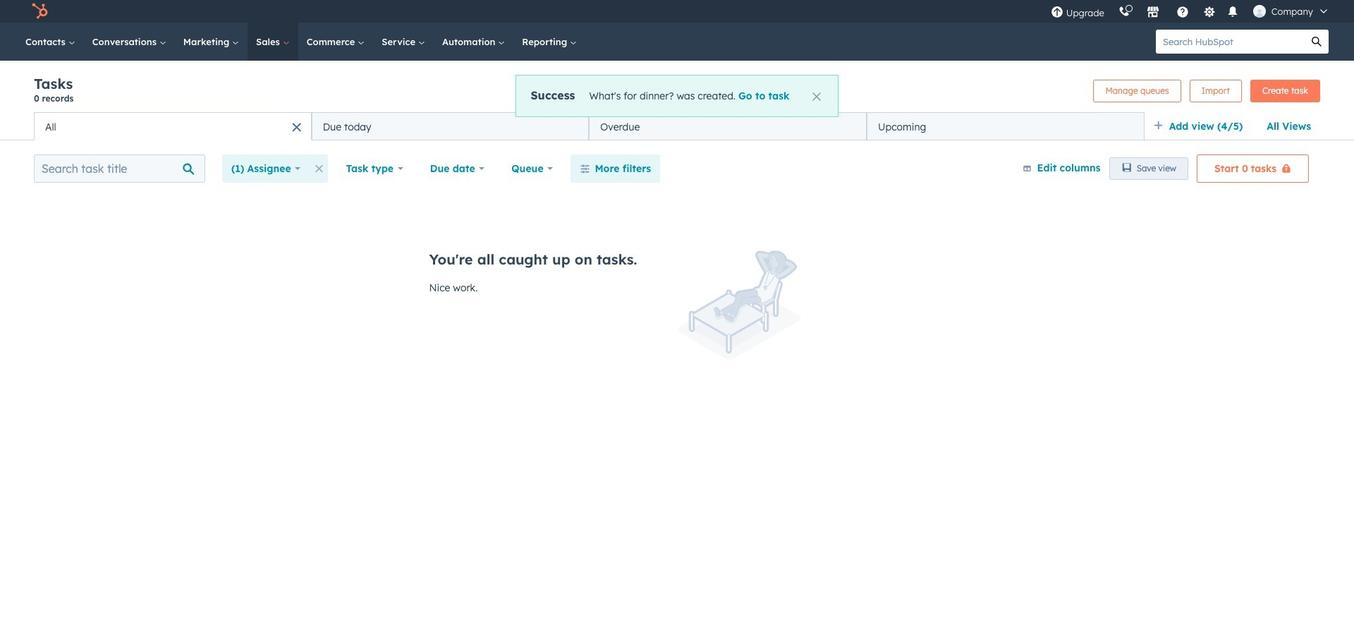 Task type: describe. For each thing, give the bounding box(es) containing it.
close image
[[813, 92, 821, 101]]

Search task title search field
[[34, 155, 205, 183]]

Search HubSpot search field
[[1157, 30, 1305, 54]]



Task type: vqa. For each thing, say whether or not it's contained in the screenshot.
Marketplaces icon
yes



Task type: locate. For each thing, give the bounding box(es) containing it.
marketplaces image
[[1147, 6, 1160, 19]]

tab list
[[34, 112, 1145, 140]]

menu
[[1044, 0, 1338, 23]]

banner
[[34, 75, 1321, 112]]

jacob simon image
[[1254, 5, 1267, 18]]

alert
[[516, 75, 839, 117]]



